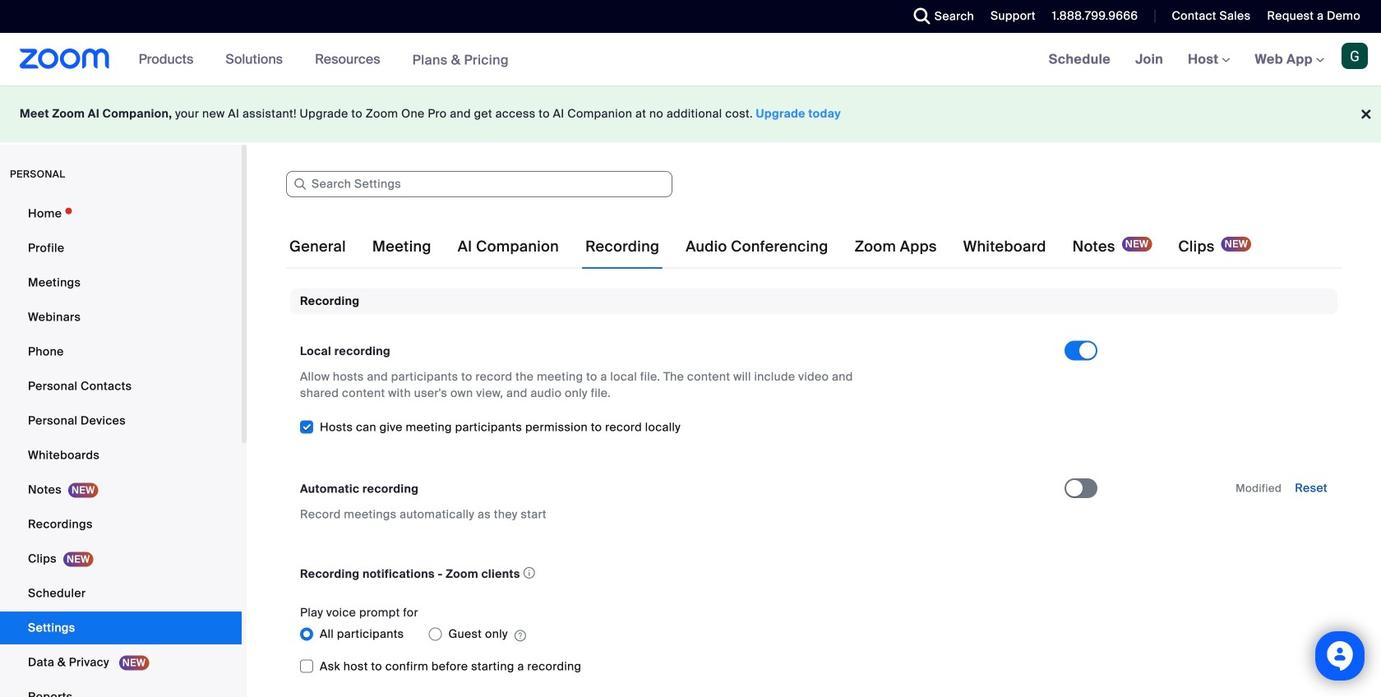 Task type: locate. For each thing, give the bounding box(es) containing it.
application
[[300, 562, 1050, 585]]

banner
[[0, 33, 1381, 87]]

option group
[[300, 621, 1065, 647]]

zoom logo image
[[20, 49, 110, 69]]

option group inside 'recording' element
[[300, 621, 1065, 647]]

application inside 'recording' element
[[300, 562, 1050, 585]]

footer
[[0, 86, 1381, 142]]

info outline image
[[524, 562, 535, 584]]

personal menu menu
[[0, 197, 242, 697]]



Task type: describe. For each thing, give the bounding box(es) containing it.
product information navigation
[[126, 33, 521, 87]]

profile picture image
[[1342, 43, 1368, 69]]

meetings navigation
[[1037, 33, 1381, 87]]

tabs of my account settings page tab list
[[286, 224, 1255, 270]]

recording element
[[290, 289, 1338, 697]]

learn more about guest only image
[[515, 629, 526, 643]]

Search Settings text field
[[286, 171, 673, 197]]



Task type: vqa. For each thing, say whether or not it's contained in the screenshot.
the data & privacy
no



